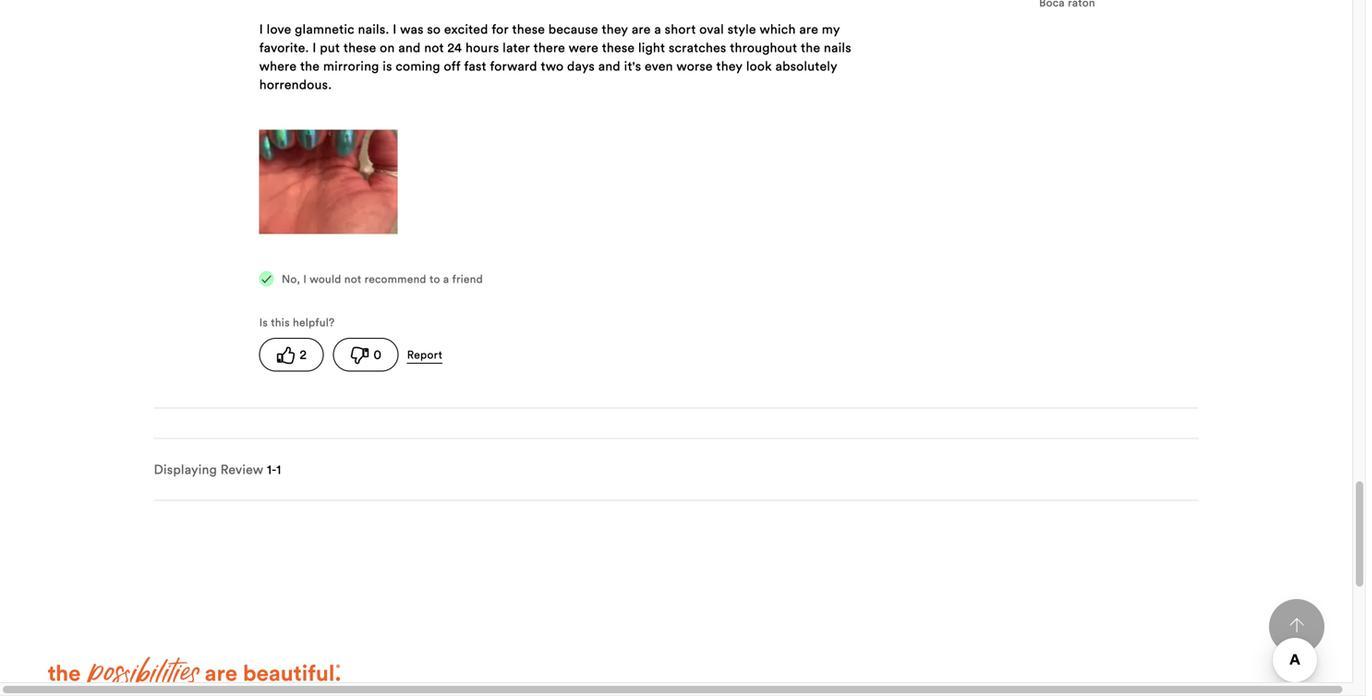 Task type: describe. For each thing, give the bounding box(es) containing it.
review
[[221, 462, 264, 478]]

the possibilities are beautiful image
[[48, 657, 341, 693]]

1 vertical spatial and
[[599, 58, 621, 75]]

i love glamnetic nails. i was so excited for these because they are a short oval style which are my favorite. i put these on and not 24 hours later there were these light scratches throughout the nails where the mirroring is coming off fast forward two days and it's even worse they look absolutely horrendous.
[[259, 21, 852, 93]]

oval
[[700, 21, 724, 38]]

24
[[448, 39, 462, 56]]

worse
[[677, 58, 713, 75]]

which
[[760, 21, 796, 38]]

style
[[728, 21, 757, 38]]

no, i would not recommend to a friend
[[279, 272, 483, 286]]

1 are from the left
[[632, 21, 651, 38]]

2
[[300, 346, 307, 363]]

two
[[541, 58, 564, 75]]

even
[[645, 58, 673, 75]]

for
[[492, 21, 509, 38]]

love
[[267, 21, 291, 38]]

mirroring
[[323, 58, 379, 75]]

a inside the i love glamnetic nails. i was so excited for these because they are a short oval style which are my favorite. i put these on and not 24 hours later there were these light scratches throughout the nails where the mirroring is coming off fast forward two days and it's even worse they look absolutely horrendous.
[[655, 21, 662, 38]]

light
[[639, 39, 666, 56]]

short
[[665, 21, 696, 38]]

would
[[310, 272, 342, 286]]

no,
[[282, 272, 300, 286]]

0 vertical spatial and
[[399, 39, 421, 56]]

1 vertical spatial the
[[300, 58, 320, 75]]

i left love
[[259, 21, 263, 38]]

1-
[[267, 462, 277, 478]]

was
[[400, 21, 424, 38]]

excited
[[444, 21, 488, 38]]

days
[[567, 58, 595, 75]]

i left put
[[313, 39, 317, 56]]

to
[[430, 272, 440, 286]]

coming
[[396, 58, 441, 75]]

throughout
[[730, 39, 798, 56]]

i left was
[[393, 21, 397, 38]]

not inside the i love glamnetic nails. i was so excited for these because they are a short oval style which are my favorite. i put these on and not 24 hours later there were these light scratches throughout the nails where the mirroring is coming off fast forward two days and it's even worse they look absolutely horrendous.
[[424, 39, 444, 56]]

1 horizontal spatial these
[[512, 21, 545, 38]]

it's
[[624, 58, 642, 75]]

2 are from the left
[[800, 21, 819, 38]]



Task type: locate. For each thing, give the bounding box(es) containing it.
the up the absolutely
[[801, 39, 821, 56]]

nails
[[824, 39, 852, 56]]

the up horrendous.
[[300, 58, 320, 75]]

0 horizontal spatial not
[[345, 272, 362, 286]]

1 horizontal spatial a
[[655, 21, 662, 38]]

1 horizontal spatial the
[[801, 39, 821, 56]]

were
[[569, 39, 599, 56]]

a right 'to'
[[443, 272, 449, 286]]

is
[[383, 58, 392, 75]]

scratches
[[669, 39, 727, 56]]

and
[[399, 39, 421, 56], [599, 58, 621, 75]]

0 horizontal spatial are
[[632, 21, 651, 38]]

not down so
[[424, 39, 444, 56]]

these up it's
[[602, 39, 635, 56]]

group containing 2
[[259, 338, 629, 372]]

they
[[602, 21, 628, 38], [717, 58, 743, 75]]

later
[[503, 39, 530, 56]]

these
[[512, 21, 545, 38], [344, 39, 377, 56], [602, 39, 635, 56]]

1 horizontal spatial are
[[800, 21, 819, 38]]

they up it's
[[602, 21, 628, 38]]

are up light
[[632, 21, 651, 38]]

so
[[427, 21, 441, 38]]

and down was
[[399, 39, 421, 56]]

horrendous.
[[259, 76, 332, 93]]

0 horizontal spatial these
[[344, 39, 377, 56]]

nails.
[[358, 21, 390, 38]]

these up mirroring
[[344, 39, 377, 56]]

0 horizontal spatial and
[[399, 39, 421, 56]]

0 horizontal spatial a
[[443, 272, 449, 286]]

on
[[380, 39, 395, 56]]

there
[[534, 39, 566, 56]]

recommend
[[365, 272, 427, 286]]

1 vertical spatial they
[[717, 58, 743, 75]]

back to top image
[[1290, 619, 1305, 633]]

fast
[[464, 58, 487, 75]]

group
[[259, 338, 629, 372]]

because
[[549, 21, 599, 38]]

glamnetic
[[295, 21, 355, 38]]

1 vertical spatial a
[[443, 272, 449, 286]]

0 vertical spatial a
[[655, 21, 662, 38]]

friend
[[452, 272, 483, 286]]

and left it's
[[599, 58, 621, 75]]

1
[[277, 462, 281, 478]]

i right no,
[[303, 272, 307, 286]]

not right would at left top
[[345, 272, 362, 286]]

1 horizontal spatial they
[[717, 58, 743, 75]]

the
[[801, 39, 821, 56], [300, 58, 320, 75]]

0 button
[[333, 338, 399, 372]]

0 horizontal spatial they
[[602, 21, 628, 38]]

these up the later
[[512, 21, 545, 38]]

hours
[[466, 39, 499, 56]]

displaying
[[154, 462, 217, 478]]

a
[[655, 21, 662, 38], [443, 272, 449, 286]]

off
[[444, 58, 461, 75]]

0 vertical spatial the
[[801, 39, 821, 56]]

are left my
[[800, 21, 819, 38]]

2 button
[[259, 338, 324, 372]]

put
[[320, 39, 340, 56]]

2 horizontal spatial these
[[602, 39, 635, 56]]

are
[[632, 21, 651, 38], [800, 21, 819, 38]]

1 horizontal spatial not
[[424, 39, 444, 56]]

favorite.
[[259, 39, 309, 56]]

1 horizontal spatial and
[[599, 58, 621, 75]]

displaying review 1-1
[[154, 462, 281, 478]]

not
[[424, 39, 444, 56], [345, 272, 362, 286]]

where
[[259, 58, 297, 75]]

0 vertical spatial they
[[602, 21, 628, 38]]

1 vertical spatial not
[[345, 272, 362, 286]]

0 horizontal spatial the
[[300, 58, 320, 75]]

i
[[259, 21, 263, 38], [393, 21, 397, 38], [313, 39, 317, 56], [303, 272, 307, 286]]

a up light
[[655, 21, 662, 38]]

they left look
[[717, 58, 743, 75]]

0
[[374, 346, 382, 363]]

forward
[[490, 58, 538, 75]]

0 vertical spatial not
[[424, 39, 444, 56]]

my
[[822, 21, 841, 38]]

absolutely
[[776, 58, 838, 75]]

look
[[747, 58, 772, 75]]



Task type: vqa. For each thing, say whether or not it's contained in the screenshot.
the a inside I Love Glamnetic Nails. I Was So Excited For These Because They Are A Short Oval Style Which Are My Favorite. I Put These On And Not 24 Hours Later There Were These Light Scratches Throughout The Nails Where The Mirroring Is Coming Off Fast Forward Two Days And It'S Even Worse They Look Absolutely Horrendous.
yes



